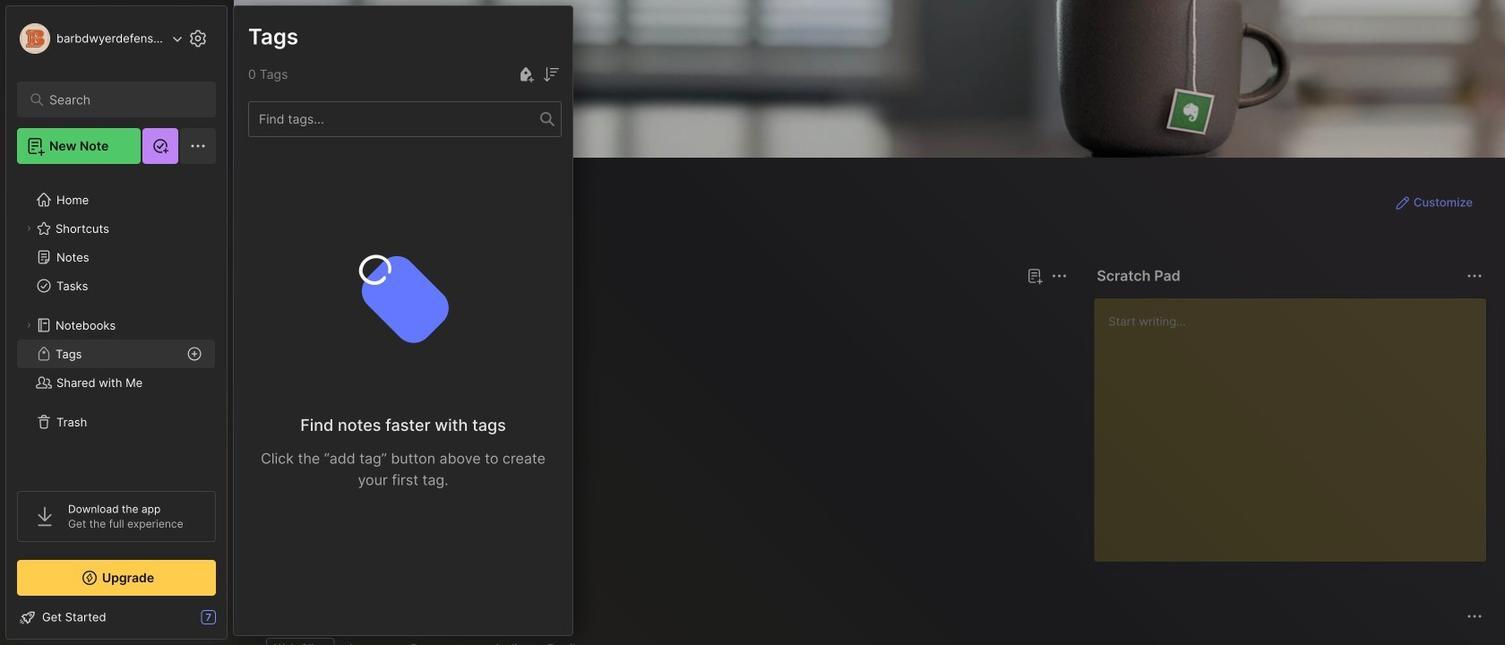 Task type: locate. For each thing, give the bounding box(es) containing it.
None search field
[[49, 89, 192, 110]]

expand notebooks image
[[23, 320, 34, 331]]

main element
[[0, 0, 233, 645]]

1 vertical spatial tab list
[[266, 638, 1480, 645]]

click to collapse image
[[226, 612, 240, 633]]

tab list
[[266, 297, 1065, 319], [266, 638, 1480, 645]]

tab
[[266, 297, 319, 319], [326, 297, 398, 319]]

Help and Learning task checklist field
[[6, 603, 227, 632]]

1 horizontal spatial tab
[[326, 297, 398, 319]]

tree
[[6, 175, 227, 475]]

sort options image
[[540, 64, 562, 85]]

create new tag image
[[515, 64, 537, 85]]

Find tags… text field
[[249, 107, 540, 131]]

0 vertical spatial tab list
[[266, 297, 1065, 319]]

0 horizontal spatial tab
[[266, 297, 319, 319]]

Account field
[[17, 21, 183, 56]]

row group
[[263, 330, 585, 573]]



Task type: describe. For each thing, give the bounding box(es) containing it.
Search text field
[[49, 91, 192, 108]]

Sort field
[[540, 63, 562, 85]]

1 tab from the left
[[266, 297, 319, 319]]

2 tab list from the top
[[266, 638, 1480, 645]]

settings image
[[187, 28, 209, 49]]

tree inside 'main' element
[[6, 175, 227, 475]]

2 tab from the left
[[326, 297, 398, 319]]

none search field inside 'main' element
[[49, 89, 192, 110]]

Start writing… text field
[[1109, 298, 1486, 547]]

1 tab list from the top
[[266, 297, 1065, 319]]



Task type: vqa. For each thing, say whether or not it's contained in the screenshot.
search field in the main element
yes



